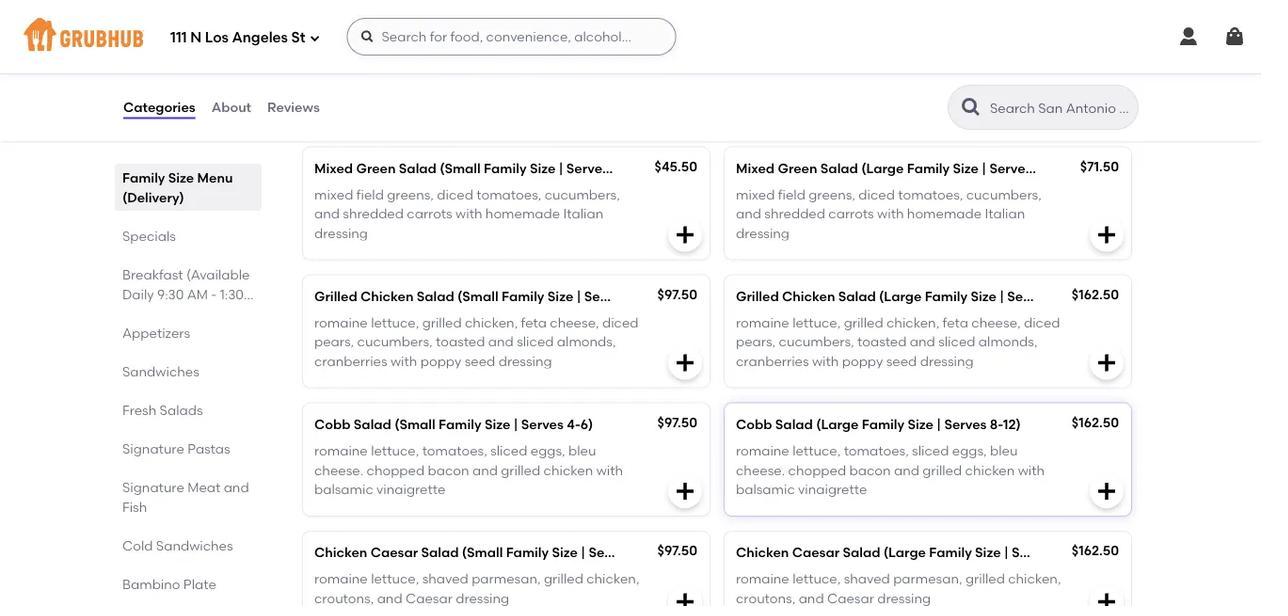 Task type: describe. For each thing, give the bounding box(es) containing it.
$97.50 for romaine lettuce, shaved parmesan, grilled chicken, croutons, and caesar dressing
[[658, 542, 698, 558]]

meat
[[188, 479, 221, 495]]

reviews button
[[266, 73, 321, 141]]

111
[[170, 29, 187, 46]]

cheese, for 8-
[[972, 315, 1021, 331]]

breakfast (available daily 9:30 am - 1:30 pm) appetizers
[[122, 266, 250, 341]]

field for mixed green salad (small family size | serves 4-6)
[[357, 187, 384, 203]]

romaine lettuce, tomatoes, sliced eggs, bleu cheese. chopped bacon and grilled chicken with balsamic vinaigrette for (small
[[314, 443, 623, 497]]

fish
[[122, 499, 147, 515]]

breakfast
[[122, 266, 183, 282]]

romaine for cobb salad (large family size | serves 8-12)
[[736, 443, 790, 459]]

mixed green salad (small family size | serves 4-6)
[[314, 160, 638, 176]]

fresh salads tab
[[122, 400, 254, 420]]

family size menu (delivery)
[[122, 169, 233, 205]]

| for mixed green salad (large family size | serves 8-12)
[[982, 160, 987, 176]]

serves for chicken caesar salad  (large family size | serves  8-12)
[[1012, 544, 1054, 560]]

angeles
[[232, 29, 288, 46]]

cranberries for grilled chicken salad (small family size | serves 4-6)
[[314, 353, 387, 369]]

cold
[[122, 537, 153, 553]]

chicken caesar salad  (large family size | serves  8-12)
[[736, 544, 1088, 560]]

salad for chicken caesar salad  (large family size | serves  8-12)
[[843, 544, 881, 560]]

plate
[[183, 576, 216, 592]]

sandwiches inside tab
[[122, 363, 199, 379]]

menu for family size menu (delivery) order from maddalena restaurant our family size meals  (delivery) straight to your home or office!
[[415, 83, 469, 107]]

parmesan, for (small
[[472, 571, 541, 587]]

lettuce, for cobb  salad (small family size | serves 4-6)
[[371, 443, 419, 459]]

sliced down 'grilled chicken salad (small family size | serves 4-6)'
[[517, 334, 554, 350]]

sliced down cobb  salad (small family size | serves 4-6)
[[491, 443, 528, 459]]

grilled down grilled chicken salad (large family size | serves 8-12)
[[844, 315, 884, 331]]

family size menu (delivery) tab
[[122, 168, 254, 207]]

promo image
[[544, 0, 613, 39]]

breakfast (available daily 9:30 am - 1:30 pm) tab
[[122, 265, 254, 322]]

bambino plate
[[122, 576, 216, 592]]

$97.50 for romaine lettuce, tomatoes, sliced eggs, bleu cheese. chopped bacon and grilled chicken with balsamic vinaigrette
[[658, 414, 698, 430]]

from
[[334, 109, 360, 123]]

tomatoes, down mixed green salad (small family size | serves 4-6)
[[477, 187, 542, 203]]

lettuce, for cobb salad (large family size | serves 8-12)
[[793, 443, 841, 459]]

9:30
[[157, 286, 184, 302]]

signature meat and fish
[[122, 479, 249, 515]]

fresh salads
[[122, 402, 203, 418]]

serves for grilled chicken salad (large family size | serves 8-12)
[[1008, 288, 1050, 304]]

chicken for 8-
[[965, 462, 1015, 478]]

home
[[749, 109, 781, 123]]

grilled chicken salad (large family size | serves 8-12)
[[736, 288, 1084, 304]]

12) for grilled chicken salad (large family size | serves 8-12)
[[1066, 288, 1084, 304]]

sliced down cobb salad (large family size | serves 8-12)
[[912, 443, 949, 459]]

n
[[190, 29, 202, 46]]

svg image for grilled chicken salad (large family size | serves 8-12)
[[1096, 352, 1118, 374]]

salad for mixed green salad (small family size | serves 4-6)
[[399, 160, 437, 176]]

cobb  salad (small family size | serves 4-6)
[[314, 416, 593, 432]]

bambino
[[122, 576, 180, 592]]

details for first see details button from the right
[[684, 35, 728, 51]]

daily
[[122, 286, 154, 302]]

your
[[723, 109, 746, 123]]

chopped for (large
[[788, 462, 846, 478]]

our
[[492, 109, 510, 123]]

cold sandwiches tab
[[122, 536, 254, 555]]

signature for signature meat and fish
[[122, 479, 184, 495]]

tomatoes, down the mixed green salad (large family size | serves 8-12)
[[898, 187, 963, 203]]

about
[[211, 99, 251, 115]]

serves for grilled chicken salad (small family size | serves 4-6)
[[584, 288, 627, 304]]

shaved for (large
[[844, 571, 890, 587]]

see details for second see details button from the right
[[318, 35, 389, 51]]

maddalena
[[362, 109, 426, 123]]

-
[[211, 286, 217, 302]]

almonds, for 4-
[[557, 334, 616, 350]]

signature pastas
[[122, 441, 230, 457]]

search icon image
[[960, 96, 983, 119]]

(available
[[186, 266, 250, 282]]

chicken caesar salad  (small family size | serves 4-6)
[[314, 544, 661, 560]]

grilled for grilled chicken salad (small family size | serves 4-6)
[[314, 288, 357, 304]]

| for mixed green salad (small family size | serves 4-6)
[[559, 160, 563, 176]]

pears, for grilled chicken salad (small family size | serves 4-6)
[[314, 334, 354, 350]]

st
[[291, 29, 305, 46]]

cold sandwiches
[[122, 537, 233, 553]]

(large for caesar
[[884, 544, 926, 560]]

mixed for mixed green salad (large family size | serves 8-12)
[[736, 160, 775, 176]]

4- for chicken caesar salad  (small family size | serves 4-6)
[[634, 544, 648, 560]]

1 see details button from the left
[[318, 26, 389, 60]]

feta for (small
[[521, 315, 547, 331]]

8- for cheese,
[[1053, 288, 1066, 304]]

salad for grilled chicken salad (small family size | serves 4-6)
[[417, 288, 454, 304]]

family size menu (delivery) order from maddalena restaurant our family size meals  (delivery) straight to your home or office!
[[299, 83, 831, 123]]

bleu for 4-
[[569, 443, 596, 459]]

fresh
[[122, 402, 157, 418]]

salad for mixed green salad (large family size | serves 8-12)
[[821, 160, 858, 176]]

almonds, for 8-
[[979, 334, 1038, 350]]

balsamic for cobb  salad (small family size | serves 4-6)
[[314, 481, 373, 497]]

8- for cucumbers,
[[1035, 160, 1049, 176]]

see for second see details button from the right
[[318, 35, 342, 51]]

specials
[[122, 228, 176, 244]]

shaved for (small
[[422, 571, 469, 587]]

appetizers
[[122, 325, 190, 341]]

| for grilled chicken salad (small family size | serves 4-6)
[[577, 288, 581, 304]]

grilled for grilled chicken salad (large family size | serves 8-12)
[[736, 288, 779, 304]]

seed for (large
[[886, 353, 917, 369]]

bleu for 8-
[[990, 443, 1018, 459]]

pastas
[[188, 441, 230, 457]]

grilled down cobb salad (large family size | serves 8-12)
[[923, 462, 962, 478]]

and inside signature meat and fish
[[224, 479, 249, 495]]

signature for signature pastas
[[122, 441, 184, 457]]

vinaigrette for (large
[[798, 481, 867, 497]]

tomatoes, down cobb  salad (small family size | serves 4-6)
[[422, 443, 487, 459]]

serves for mixed green salad (small family size | serves 4-6)
[[567, 160, 609, 176]]

salads
[[160, 402, 203, 418]]

romaine lettuce, shaved parmesan, grilled chicken, croutons, and caesar dressing for (large
[[736, 571, 1061, 606]]

sliced down grilled chicken salad (large family size | serves 8-12)
[[939, 334, 976, 350]]

mixed for mixed green salad (large family size | serves 8-12)
[[736, 187, 775, 203]]

lettuce, for chicken caesar salad  (large family size | serves  8-12)
[[793, 571, 841, 587]]

eggs, for 8-
[[952, 443, 987, 459]]

(delivery) for family size menu (delivery) order from maddalena restaurant our family size meals  (delivery) straight to your home or office!
[[474, 83, 570, 107]]

or
[[783, 109, 795, 123]]

am
[[187, 286, 208, 302]]

svg image for mixed green salad (small family size | serves 4-6)
[[674, 224, 697, 246]]

see for first see details button from the right
[[657, 35, 681, 51]]

grilled down cobb  salad (small family size | serves 4-6)
[[501, 462, 541, 478]]

feta for (large
[[943, 315, 969, 331]]

seed for (small
[[465, 353, 495, 369]]

(delivery) for family size menu (delivery)
[[122, 189, 184, 205]]

cobb salad (large family size | serves 8-12)
[[736, 416, 1021, 432]]

vinaigrette for (small
[[377, 481, 446, 497]]

grilled down chicken caesar salad  (large family size | serves  8-12)
[[966, 571, 1005, 587]]

cobb for cobb salad (large family size | serves 8-12)
[[736, 416, 772, 432]]

appetizers tab
[[122, 323, 254, 343]]



Task type: vqa. For each thing, say whether or not it's contained in the screenshot.
middle Save this restaurant icon
no



Task type: locate. For each thing, give the bounding box(es) containing it.
0 horizontal spatial romaine lettuce, shaved parmesan, grilled chicken, croutons, and caesar dressing
[[314, 571, 640, 606]]

0 horizontal spatial pears,
[[314, 334, 354, 350]]

0 horizontal spatial seed
[[465, 353, 495, 369]]

sandwiches up fresh salads
[[122, 363, 199, 379]]

seed down grilled chicken salad (large family size | serves 8-12)
[[886, 353, 917, 369]]

2 greens, from the left
[[809, 187, 856, 203]]

categories
[[123, 99, 195, 115]]

2 $97.50 from the top
[[658, 414, 698, 430]]

2 mixed from the left
[[736, 187, 775, 203]]

romaine lettuce, grilled chicken, feta cheese, diced pears, cucumbers, toasted and sliced almonds, cranberries with poppy seed dressing down 'grilled chicken salad (small family size | serves 4-6)'
[[314, 315, 639, 369]]

see details right st
[[318, 35, 389, 51]]

1 croutons, from the left
[[314, 590, 374, 606]]

$97.50 for romaine lettuce, grilled chicken, feta cheese, diced pears, cucumbers, toasted and sliced almonds, cranberries with poppy seed dressing
[[658, 286, 698, 302]]

homemade for (large
[[907, 206, 982, 222]]

0 horizontal spatial chopped
[[367, 462, 425, 478]]

shaved
[[422, 571, 469, 587], [844, 571, 890, 587]]

shredded for mixed green salad (small family size | serves 4-6)
[[343, 206, 404, 222]]

2 romaine lettuce, tomatoes, sliced eggs, bleu cheese. chopped bacon and grilled chicken with balsamic vinaigrette from the left
[[736, 443, 1045, 497]]

toasted down grilled chicken salad (large family size | serves 8-12)
[[858, 334, 907, 350]]

bacon down cobb  salad (small family size | serves 4-6)
[[428, 462, 469, 478]]

mixed field greens, diced tomatoes, cucumbers, and shredded carrots with homemade italian dressing down mixed green salad (small family size | serves 4-6)
[[314, 187, 620, 241]]

2 almonds, from the left
[[979, 334, 1038, 350]]

greens, down the mixed green salad (large family size | serves 8-12)
[[809, 187, 856, 203]]

field for mixed green salad (large family size | serves 8-12)
[[778, 187, 806, 203]]

1 horizontal spatial almonds,
[[979, 334, 1038, 350]]

$162.50 for chicken caesar salad  (large family size | serves  8-12)
[[1072, 542, 1119, 558]]

pears, for grilled chicken salad (large family size | serves 8-12)
[[736, 334, 776, 350]]

0 horizontal spatial see details
[[318, 35, 389, 51]]

0 horizontal spatial croutons,
[[314, 590, 374, 606]]

grilled down 'grilled chicken salad (small family size | serves 4-6)'
[[422, 315, 462, 331]]

2 vertical spatial $97.50
[[658, 542, 698, 558]]

| for grilled chicken salad (large family size | serves 8-12)
[[1000, 288, 1004, 304]]

1 carrots from the left
[[407, 206, 453, 222]]

sandwiches up plate
[[156, 537, 233, 553]]

1 homemade from the left
[[486, 206, 560, 222]]

$162.50 for cobb salad (large family size | serves 8-12)
[[1072, 414, 1119, 430]]

homemade down mixed green salad (small family size | serves 4-6)
[[486, 206, 560, 222]]

1 italian from the left
[[563, 206, 604, 222]]

field down or
[[778, 187, 806, 203]]

family inside the 'family size menu (delivery)'
[[122, 169, 165, 185]]

1 shredded from the left
[[343, 206, 404, 222]]

2 mixed from the left
[[736, 160, 775, 176]]

romaine lettuce, grilled chicken, feta cheese, diced pears, cucumbers, toasted and sliced almonds, cranberries with poppy seed dressing
[[314, 315, 639, 369], [736, 315, 1060, 369]]

signature up the fish
[[122, 479, 184, 495]]

2 bacon from the left
[[850, 462, 891, 478]]

cranberries for grilled chicken salad (large family size | serves 8-12)
[[736, 353, 809, 369]]

1 green from the left
[[356, 160, 396, 176]]

3 $162.50 from the top
[[1072, 542, 1119, 558]]

1 horizontal spatial see details
[[657, 35, 728, 51]]

mixed field greens, diced tomatoes, cucumbers, and shredded carrots with homemade italian dressing
[[314, 187, 620, 241], [736, 187, 1042, 241]]

poppy up cobb  salad (small family size | serves 4-6)
[[420, 353, 462, 369]]

field
[[357, 187, 384, 203], [778, 187, 806, 203]]

family
[[299, 83, 365, 107], [512, 109, 548, 123], [484, 160, 527, 176], [907, 160, 950, 176], [122, 169, 165, 185], [502, 288, 545, 304], [925, 288, 968, 304], [439, 416, 482, 432], [862, 416, 905, 432], [506, 544, 549, 560], [929, 544, 972, 560]]

details right st
[[345, 35, 389, 51]]

signature meat and fish tab
[[122, 477, 254, 517]]

Search San Antonio Winery Los Angeles search field
[[988, 99, 1132, 117]]

1 horizontal spatial green
[[778, 160, 818, 176]]

2 seed from the left
[[886, 353, 917, 369]]

lettuce, for chicken caesar salad  (small family size | serves 4-6)
[[371, 571, 419, 587]]

2 green from the left
[[778, 160, 818, 176]]

about button
[[211, 73, 252, 141]]

signature down fresh salads
[[122, 441, 184, 457]]

1 horizontal spatial see details button
[[657, 26, 728, 60]]

salad
[[399, 160, 437, 176], [821, 160, 858, 176], [417, 288, 454, 304], [838, 288, 876, 304], [354, 416, 391, 432], [775, 416, 813, 432], [421, 544, 459, 560], [843, 544, 881, 560]]

carrots down mixed green salad (small family size | serves 4-6)
[[407, 206, 453, 222]]

romaine for grilled chicken salad (large family size | serves 8-12)
[[736, 315, 790, 331]]

1 horizontal spatial cheese.
[[736, 462, 785, 478]]

0 vertical spatial menu
[[415, 83, 469, 107]]

1 horizontal spatial chicken
[[965, 462, 1015, 478]]

2 pears, from the left
[[736, 334, 776, 350]]

details
[[345, 35, 389, 51], [684, 35, 728, 51]]

0 horizontal spatial cheese,
[[550, 315, 599, 331]]

carrots down the mixed green salad (large family size | serves 8-12)
[[829, 206, 874, 222]]

1 horizontal spatial cobb
[[736, 416, 772, 432]]

straight
[[664, 109, 706, 123]]

2 romaine lettuce, grilled chicken, feta cheese, diced pears, cucumbers, toasted and sliced almonds, cranberries with poppy seed dressing from the left
[[736, 315, 1060, 369]]

4-
[[612, 160, 626, 176], [630, 288, 644, 304], [567, 416, 581, 432], [634, 544, 648, 560]]

romaine for cobb  salad (small family size | serves 4-6)
[[314, 443, 368, 459]]

caesar
[[371, 544, 418, 560], [792, 544, 840, 560], [406, 590, 453, 606], [827, 590, 874, 606]]

1 grilled from the left
[[314, 288, 357, 304]]

1 horizontal spatial shredded
[[765, 206, 826, 222]]

bacon for (large
[[850, 462, 891, 478]]

1 romaine lettuce, shaved parmesan, grilled chicken, croutons, and caesar dressing from the left
[[314, 571, 640, 606]]

0 horizontal spatial bleu
[[569, 443, 596, 459]]

0 horizontal spatial cobb
[[314, 416, 351, 432]]

1 horizontal spatial chopped
[[788, 462, 846, 478]]

1 vertical spatial $162.50
[[1072, 414, 1119, 430]]

1 vertical spatial signature
[[122, 479, 184, 495]]

bacon
[[428, 462, 469, 478], [850, 462, 891, 478]]

$97.50
[[658, 286, 698, 302], [658, 414, 698, 430], [658, 542, 698, 558]]

feta
[[521, 315, 547, 331], [943, 315, 969, 331]]

2 carrots from the left
[[829, 206, 874, 222]]

0 horizontal spatial feta
[[521, 315, 547, 331]]

cranberries
[[314, 353, 387, 369], [736, 353, 809, 369]]

feta down grilled chicken salad (large family size | serves 8-12)
[[943, 315, 969, 331]]

0 horizontal spatial details
[[345, 35, 389, 51]]

specials tab
[[122, 226, 254, 246]]

seed down 'grilled chicken salad (small family size | serves 4-6)'
[[465, 353, 495, 369]]

mixed field greens, diced tomatoes, cucumbers, and shredded carrots with homemade italian dressing for (small
[[314, 187, 620, 241]]

lettuce, for grilled chicken salad (small family size | serves 4-6)
[[371, 315, 419, 331]]

6)
[[626, 160, 638, 176], [644, 288, 656, 304], [581, 416, 593, 432], [648, 544, 661, 560]]

1 $162.50 from the top
[[1072, 286, 1119, 302]]

cheese. for cobb salad (large family size | serves 8-12)
[[736, 462, 785, 478]]

2 feta from the left
[[943, 315, 969, 331]]

1 mixed from the left
[[314, 187, 353, 203]]

mixed for mixed green salad (small family size | serves 4-6)
[[314, 160, 353, 176]]

0 vertical spatial $162.50
[[1072, 286, 1119, 302]]

signature pastas tab
[[122, 439, 254, 458]]

green down or
[[778, 160, 818, 176]]

0 horizontal spatial homemade
[[486, 206, 560, 222]]

bacon for (small
[[428, 462, 469, 478]]

2 $162.50 from the top
[[1072, 414, 1119, 430]]

2 romaine lettuce, shaved parmesan, grilled chicken, croutons, and caesar dressing from the left
[[736, 571, 1061, 606]]

shredded for mixed green salad (large family size | serves 8-12)
[[765, 206, 826, 222]]

0 horizontal spatial romaine lettuce, tomatoes, sliced eggs, bleu cheese. chopped bacon and grilled chicken with balsamic vinaigrette
[[314, 443, 623, 497]]

2 details from the left
[[684, 35, 728, 51]]

1 horizontal spatial shaved
[[844, 571, 890, 587]]

2 croutons, from the left
[[736, 590, 796, 606]]

1 horizontal spatial romaine lettuce, grilled chicken, feta cheese, diced pears, cucumbers, toasted and sliced almonds, cranberries with poppy seed dressing
[[736, 315, 1060, 369]]

parmesan,
[[472, 571, 541, 587], [893, 571, 963, 587]]

2 eggs, from the left
[[952, 443, 987, 459]]

menu up specials tab on the top of page
[[197, 169, 233, 185]]

0 horizontal spatial mixed field greens, diced tomatoes, cucumbers, and shredded carrots with homemade italian dressing
[[314, 187, 620, 241]]

see up straight
[[657, 35, 681, 51]]

field down from
[[357, 187, 384, 203]]

1 chicken from the left
[[544, 462, 593, 478]]

2 vertical spatial (delivery)
[[122, 189, 184, 205]]

cobb for cobb  salad (small family size | serves 4-6)
[[314, 416, 351, 432]]

mixed down from
[[314, 160, 353, 176]]

poppy for (small
[[420, 353, 462, 369]]

cheese, down grilled chicken salad (large family size | serves 8-12)
[[972, 315, 1021, 331]]

1 horizontal spatial pears,
[[736, 334, 776, 350]]

1 feta from the left
[[521, 315, 547, 331]]

0 horizontal spatial field
[[357, 187, 384, 203]]

1 greens, from the left
[[387, 187, 434, 203]]

2 vinaigrette from the left
[[798, 481, 867, 497]]

vinaigrette down cobb salad (large family size | serves 8-12)
[[798, 481, 867, 497]]

2 shaved from the left
[[844, 571, 890, 587]]

italian for 8-
[[985, 206, 1025, 222]]

2 shredded from the left
[[765, 206, 826, 222]]

poppy up cobb salad (large family size | serves 8-12)
[[842, 353, 883, 369]]

grilled down chicken caesar salad  (small family size | serves 4-6)
[[544, 571, 583, 587]]

(small for caesar
[[462, 544, 503, 560]]

homemade down the mixed green salad (large family size | serves 8-12)
[[907, 206, 982, 222]]

tomatoes, down cobb salad (large family size | serves 8-12)
[[844, 443, 909, 459]]

12)
[[1049, 160, 1066, 176], [1066, 288, 1084, 304], [1003, 416, 1021, 432], [1071, 544, 1088, 560]]

0 horizontal spatial balsamic
[[314, 481, 373, 497]]

1 horizontal spatial feta
[[943, 315, 969, 331]]

1 horizontal spatial balsamic
[[736, 481, 795, 497]]

(delivery) right the meals
[[610, 109, 661, 123]]

1 horizontal spatial mixed field greens, diced tomatoes, cucumbers, and shredded carrots with homemade italian dressing
[[736, 187, 1042, 241]]

svg image for chicken caesar salad  (small family size | serves 4-6)
[[674, 591, 697, 606]]

1 cheese. from the left
[[314, 462, 364, 478]]

1 horizontal spatial cheese,
[[972, 315, 1021, 331]]

1 horizontal spatial homemade
[[907, 206, 982, 222]]

0 horizontal spatial mixed
[[314, 160, 353, 176]]

(small
[[440, 160, 481, 176], [458, 288, 499, 304], [395, 416, 436, 432], [462, 544, 503, 560]]

eggs,
[[531, 443, 565, 459], [952, 443, 987, 459]]

1 horizontal spatial grilled
[[736, 288, 779, 304]]

romaine lettuce, shaved parmesan, grilled chicken, croutons, and caesar dressing down chicken caesar salad  (small family size | serves 4-6)
[[314, 571, 640, 606]]

mixed green salad (large family size | serves 8-12)
[[736, 160, 1066, 176]]

mixed down the home
[[736, 160, 775, 176]]

$162.50 for grilled chicken salad (large family size | serves 8-12)
[[1072, 286, 1119, 302]]

romaine for grilled chicken salad (small family size | serves 4-6)
[[314, 315, 368, 331]]

0 horizontal spatial romaine lettuce, grilled chicken, feta cheese, diced pears, cucumbers, toasted and sliced almonds, cranberries with poppy seed dressing
[[314, 315, 639, 369]]

main navigation navigation
[[0, 0, 1261, 73]]

grilled chicken salad (small family size | serves 4-6)
[[314, 288, 656, 304]]

6) for chicken caesar salad  (small family size | serves 4-6)
[[648, 544, 661, 560]]

111 n los angeles st
[[170, 29, 305, 46]]

croutons, for chicken caesar salad  (large family size | serves  8-12)
[[736, 590, 796, 606]]

1 poppy from the left
[[420, 353, 462, 369]]

1 bacon from the left
[[428, 462, 469, 478]]

0 horizontal spatial bacon
[[428, 462, 469, 478]]

1 shaved from the left
[[422, 571, 469, 587]]

signature inside signature meat and fish
[[122, 479, 184, 495]]

carrots for (small
[[407, 206, 453, 222]]

2 signature from the top
[[122, 479, 184, 495]]

2 grilled from the left
[[736, 288, 779, 304]]

size inside the 'family size menu (delivery)'
[[168, 169, 194, 185]]

| for chicken caesar salad  (large family size | serves  8-12)
[[1004, 544, 1009, 560]]

2 cobb from the left
[[736, 416, 772, 432]]

0 horizontal spatial vinaigrette
[[377, 481, 446, 497]]

almonds,
[[557, 334, 616, 350], [979, 334, 1038, 350]]

1 balsamic from the left
[[314, 481, 373, 497]]

pears,
[[314, 334, 354, 350], [736, 334, 776, 350]]

romaine lettuce, tomatoes, sliced eggs, bleu cheese. chopped bacon and grilled chicken with balsamic vinaigrette for (large
[[736, 443, 1045, 497]]

1 mixed field greens, diced tomatoes, cucumbers, and shredded carrots with homemade italian dressing from the left
[[314, 187, 620, 241]]

details up the to
[[684, 35, 728, 51]]

order
[[299, 109, 331, 123]]

green
[[356, 160, 396, 176], [778, 160, 818, 176]]

2 mixed field greens, diced tomatoes, cucumbers, and shredded carrots with homemade italian dressing from the left
[[736, 187, 1042, 241]]

1 romaine lettuce, tomatoes, sliced eggs, bleu cheese. chopped bacon and grilled chicken with balsamic vinaigrette from the left
[[314, 443, 623, 497]]

1 horizontal spatial mixed
[[736, 187, 775, 203]]

0 horizontal spatial (delivery)
[[122, 189, 184, 205]]

(delivery) up specials
[[122, 189, 184, 205]]

1 horizontal spatial vinaigrette
[[798, 481, 867, 497]]

1 horizontal spatial seed
[[886, 353, 917, 369]]

toasted down 'grilled chicken salad (small family size | serves 4-6)'
[[436, 334, 485, 350]]

0 horizontal spatial toasted
[[436, 334, 485, 350]]

1 almonds, from the left
[[557, 334, 616, 350]]

svg image for cobb  salad (small family size | serves 4-6)
[[674, 480, 697, 502]]

2 vertical spatial $162.50
[[1072, 542, 1119, 558]]

0 horizontal spatial menu
[[197, 169, 233, 185]]

see
[[318, 35, 342, 51], [657, 35, 681, 51]]

1 parmesan, from the left
[[472, 571, 541, 587]]

1 signature from the top
[[122, 441, 184, 457]]

italian for 4-
[[563, 206, 604, 222]]

1 pears, from the left
[[314, 334, 354, 350]]

signature
[[122, 441, 184, 457], [122, 479, 184, 495]]

green down maddalena on the top of the page
[[356, 160, 396, 176]]

0 horizontal spatial eggs,
[[531, 443, 565, 459]]

green for mixed green salad (large family size | serves 8-12)
[[778, 160, 818, 176]]

1 horizontal spatial eggs,
[[952, 443, 987, 459]]

8- for chicken,
[[1057, 544, 1071, 560]]

categories button
[[122, 73, 196, 141]]

1 horizontal spatial italian
[[985, 206, 1025, 222]]

see right st
[[318, 35, 342, 51]]

1 horizontal spatial carrots
[[829, 206, 874, 222]]

0 horizontal spatial almonds,
[[557, 334, 616, 350]]

1 horizontal spatial parmesan,
[[893, 571, 963, 587]]

(delivery) inside the 'family size menu (delivery)'
[[122, 189, 184, 205]]

2 parmesan, from the left
[[893, 571, 963, 587]]

0 horizontal spatial cheese.
[[314, 462, 364, 478]]

chopped down cobb  salad (small family size | serves 4-6)
[[367, 462, 425, 478]]

parmesan, down chicken caesar salad  (small family size | serves 4-6)
[[472, 571, 541, 587]]

|
[[559, 160, 563, 176], [982, 160, 987, 176], [577, 288, 581, 304], [1000, 288, 1004, 304], [514, 416, 518, 432], [937, 416, 941, 432], [581, 544, 586, 560], [1004, 544, 1009, 560]]

romaine lettuce, tomatoes, sliced eggs, bleu cheese. chopped bacon and grilled chicken with balsamic vinaigrette down cobb salad (large family size | serves 8-12)
[[736, 443, 1045, 497]]

1 horizontal spatial greens,
[[809, 187, 856, 203]]

sandwiches inside tab
[[156, 537, 233, 553]]

0 horizontal spatial green
[[356, 160, 396, 176]]

chicken for 4-
[[544, 462, 593, 478]]

to
[[709, 109, 720, 123]]

1 horizontal spatial menu
[[415, 83, 469, 107]]

8-
[[1035, 160, 1049, 176], [1053, 288, 1066, 304], [990, 416, 1003, 432], [1057, 544, 1071, 560]]

12) for mixed green salad (large family size | serves 8-12)
[[1049, 160, 1066, 176]]

menu inside the 'family size menu (delivery)'
[[197, 169, 233, 185]]

(large for green
[[862, 160, 904, 176]]

balsamic for cobb salad (large family size | serves 8-12)
[[736, 481, 795, 497]]

chicken
[[544, 462, 593, 478], [965, 462, 1015, 478]]

homemade
[[486, 206, 560, 222], [907, 206, 982, 222]]

romaine lettuce, grilled chicken, feta cheese, diced pears, cucumbers, toasted and sliced almonds, cranberries with poppy seed dressing down grilled chicken salad (large family size | serves 8-12)
[[736, 315, 1060, 369]]

cobb
[[314, 416, 351, 432], [736, 416, 772, 432]]

1 horizontal spatial romaine lettuce, shaved parmesan, grilled chicken, croutons, and caesar dressing
[[736, 571, 1061, 606]]

1 horizontal spatial romaine lettuce, tomatoes, sliced eggs, bleu cheese. chopped bacon and grilled chicken with balsamic vinaigrette
[[736, 443, 1045, 497]]

toasted for (large
[[858, 334, 907, 350]]

2 cranberries from the left
[[736, 353, 809, 369]]

2 italian from the left
[[985, 206, 1025, 222]]

diced
[[437, 187, 473, 203], [859, 187, 895, 203], [602, 315, 639, 331], [1024, 315, 1060, 331]]

4- for grilled chicken salad (small family size | serves 4-6)
[[630, 288, 644, 304]]

1 romaine lettuce, grilled chicken, feta cheese, diced pears, cucumbers, toasted and sliced almonds, cranberries with poppy seed dressing from the left
[[314, 315, 639, 369]]

1:30
[[220, 286, 244, 302]]

romaine for chicken caesar salad  (small family size | serves 4-6)
[[314, 571, 368, 587]]

restaurant
[[429, 109, 489, 123]]

0 horizontal spatial grilled
[[314, 288, 357, 304]]

1 $97.50 from the top
[[658, 286, 698, 302]]

poppy for (large
[[842, 353, 883, 369]]

greens,
[[387, 187, 434, 203], [809, 187, 856, 203]]

svg image
[[309, 32, 320, 44], [674, 224, 697, 246], [1096, 224, 1118, 246], [1096, 352, 1118, 374], [674, 480, 697, 502], [674, 591, 697, 606]]

1 horizontal spatial mixed
[[736, 160, 775, 176]]

mixed down from
[[314, 187, 353, 203]]

sliced
[[517, 334, 554, 350], [939, 334, 976, 350], [491, 443, 528, 459], [912, 443, 949, 459]]

2 poppy from the left
[[842, 353, 883, 369]]

1 vinaigrette from the left
[[377, 481, 446, 497]]

1 vertical spatial $97.50
[[658, 414, 698, 430]]

1 vertical spatial sandwiches
[[156, 537, 233, 553]]

1 vertical spatial (delivery)
[[610, 109, 661, 123]]

salad for chicken caesar salad  (small family size | serves 4-6)
[[421, 544, 459, 560]]

0 horizontal spatial shredded
[[343, 206, 404, 222]]

$71.50
[[1080, 158, 1119, 174]]

2 see details button from the left
[[657, 26, 728, 60]]

cheese, down 'grilled chicken salad (small family size | serves 4-6)'
[[550, 315, 599, 331]]

0 horizontal spatial parmesan,
[[472, 571, 541, 587]]

meals
[[575, 109, 607, 123]]

1 horizontal spatial bacon
[[850, 462, 891, 478]]

greens, for (small
[[387, 187, 434, 203]]

0 vertical spatial $97.50
[[658, 286, 698, 302]]

greens, down mixed green salad (small family size | serves 4-6)
[[387, 187, 434, 203]]

1 see details from the left
[[318, 35, 389, 51]]

shaved down chicken caesar salad  (small family size | serves 4-6)
[[422, 571, 469, 587]]

2 cheese. from the left
[[736, 462, 785, 478]]

mixed
[[314, 187, 353, 203], [736, 187, 775, 203]]

see details button
[[318, 26, 389, 60], [657, 26, 728, 60]]

0 horizontal spatial carrots
[[407, 206, 453, 222]]

0 horizontal spatial greens,
[[387, 187, 434, 203]]

poppy
[[420, 353, 462, 369], [842, 353, 883, 369]]

1 cranberries from the left
[[314, 353, 387, 369]]

menu
[[415, 83, 469, 107], [197, 169, 233, 185]]

2 homemade from the left
[[907, 206, 982, 222]]

0 vertical spatial signature
[[122, 441, 184, 457]]

see details for first see details button from the right
[[657, 35, 728, 51]]

svg image
[[1178, 25, 1200, 48], [1224, 25, 1246, 48], [360, 29, 375, 44], [674, 352, 697, 374], [1096, 480, 1118, 502], [1096, 591, 1118, 606]]

feta down 'grilled chicken salad (small family size | serves 4-6)'
[[521, 315, 547, 331]]

romaine lettuce, tomatoes, sliced eggs, bleu cheese. chopped bacon and grilled chicken with balsamic vinaigrette down cobb  salad (small family size | serves 4-6)
[[314, 443, 623, 497]]

svg image inside main navigation 'navigation'
[[309, 32, 320, 44]]

1 eggs, from the left
[[531, 443, 565, 459]]

mixed down the home
[[736, 187, 775, 203]]

chopped down cobb salad (large family size | serves 8-12)
[[788, 462, 846, 478]]

size
[[370, 83, 410, 107], [551, 109, 572, 123], [530, 160, 556, 176], [953, 160, 979, 176], [168, 169, 194, 185], [548, 288, 574, 304], [971, 288, 997, 304], [485, 416, 511, 432], [908, 416, 934, 432], [552, 544, 578, 560], [975, 544, 1001, 560]]

romaine lettuce, grilled chicken, feta cheese, diced pears, cucumbers, toasted and sliced almonds, cranberries with poppy seed dressing for (large
[[736, 315, 1060, 369]]

sandwiches
[[122, 363, 199, 379], [156, 537, 233, 553]]

chopped for (small
[[367, 462, 425, 478]]

2 horizontal spatial (delivery)
[[610, 109, 661, 123]]

eggs, for 4-
[[531, 443, 565, 459]]

croutons,
[[314, 590, 374, 606], [736, 590, 796, 606]]

croutons, for chicken caesar salad  (small family size | serves 4-6)
[[314, 590, 374, 606]]

bambino plate tab
[[122, 574, 254, 594]]

1 vertical spatial menu
[[197, 169, 233, 185]]

0 horizontal spatial shaved
[[422, 571, 469, 587]]

0 horizontal spatial mixed
[[314, 187, 353, 203]]

vinaigrette down cobb  salad (small family size | serves 4-6)
[[377, 481, 446, 497]]

1 bleu from the left
[[569, 443, 596, 459]]

1 cobb from the left
[[314, 416, 351, 432]]

see details button up straight
[[657, 26, 728, 60]]

2 field from the left
[[778, 187, 806, 203]]

0 horizontal spatial italian
[[563, 206, 604, 222]]

1 toasted from the left
[[436, 334, 485, 350]]

1 horizontal spatial toasted
[[858, 334, 907, 350]]

2 balsamic from the left
[[736, 481, 795, 497]]

1 horizontal spatial poppy
[[842, 353, 883, 369]]

1 mixed from the left
[[314, 160, 353, 176]]

bleu
[[569, 443, 596, 459], [990, 443, 1018, 459]]

toasted for (small
[[436, 334, 485, 350]]

cheese. for cobb  salad (small family size | serves 4-6)
[[314, 462, 364, 478]]

6) for mixed green salad (small family size | serves 4-6)
[[626, 160, 638, 176]]

chicken
[[361, 288, 414, 304], [782, 288, 835, 304], [314, 544, 367, 560], [736, 544, 789, 560]]

pm)
[[122, 306, 147, 322]]

cheese.
[[314, 462, 364, 478], [736, 462, 785, 478]]

menu up restaurant
[[415, 83, 469, 107]]

cheese, for 4-
[[550, 315, 599, 331]]

1 horizontal spatial field
[[778, 187, 806, 203]]

shredded
[[343, 206, 404, 222], [765, 206, 826, 222]]

0 horizontal spatial chicken
[[544, 462, 593, 478]]

0 horizontal spatial see
[[318, 35, 342, 51]]

2 see from the left
[[657, 35, 681, 51]]

1 chopped from the left
[[367, 462, 425, 478]]

1 horizontal spatial details
[[684, 35, 728, 51]]

3 $97.50 from the top
[[658, 542, 698, 558]]

1 field from the left
[[357, 187, 384, 203]]

6) for grilled chicken salad (small family size | serves 4-6)
[[644, 288, 656, 304]]

$45.50
[[655, 158, 698, 174]]

(delivery)
[[474, 83, 570, 107], [610, 109, 661, 123], [122, 189, 184, 205]]

1 see from the left
[[318, 35, 342, 51]]

4- for mixed green salad (small family size | serves 4-6)
[[612, 160, 626, 176]]

parmesan, for (large
[[893, 571, 963, 587]]

shaved down chicken caesar salad  (large family size | serves  8-12)
[[844, 571, 890, 587]]

mixed
[[314, 160, 353, 176], [736, 160, 775, 176]]

see details button right st
[[318, 26, 389, 60]]

1 horizontal spatial see
[[657, 35, 681, 51]]

see details up straight
[[657, 35, 728, 51]]

parmesan, down chicken caesar salad  (large family size | serves  8-12)
[[893, 571, 963, 587]]

Search for food, convenience, alcohol... search field
[[347, 18, 676, 56]]

0 vertical spatial sandwiches
[[122, 363, 199, 379]]

seed
[[465, 353, 495, 369], [886, 353, 917, 369]]

1 horizontal spatial bleu
[[990, 443, 1018, 459]]

menu inside family size menu (delivery) order from maddalena restaurant our family size meals  (delivery) straight to your home or office!
[[415, 83, 469, 107]]

1 horizontal spatial (delivery)
[[474, 83, 570, 107]]

serves
[[567, 160, 609, 176], [990, 160, 1032, 176], [584, 288, 627, 304], [1008, 288, 1050, 304], [521, 416, 564, 432], [945, 416, 987, 432], [589, 544, 631, 560], [1012, 544, 1054, 560]]

1 seed from the left
[[465, 353, 495, 369]]

mixed for mixed green salad (small family size | serves 4-6)
[[314, 187, 353, 203]]

0 horizontal spatial see details button
[[318, 26, 389, 60]]

2 chicken from the left
[[965, 462, 1015, 478]]

(delivery) up our
[[474, 83, 570, 107]]

0 horizontal spatial poppy
[[420, 353, 462, 369]]

los
[[205, 29, 229, 46]]

1 details from the left
[[345, 35, 389, 51]]

0 horizontal spatial cranberries
[[314, 353, 387, 369]]

0 vertical spatial (delivery)
[[474, 83, 570, 107]]

balsamic
[[314, 481, 373, 497], [736, 481, 795, 497]]

romaine
[[314, 315, 368, 331], [736, 315, 790, 331], [314, 443, 368, 459], [736, 443, 790, 459], [314, 571, 368, 587], [736, 571, 790, 587]]

bacon down cobb salad (large family size | serves 8-12)
[[850, 462, 891, 478]]

mixed field greens, diced tomatoes, cucumbers, and shredded carrots with homemade italian dressing down the mixed green salad (large family size | serves 8-12)
[[736, 187, 1042, 241]]

2 toasted from the left
[[858, 334, 907, 350]]

toasted
[[436, 334, 485, 350], [858, 334, 907, 350]]

2 bleu from the left
[[990, 443, 1018, 459]]

carrots for (large
[[829, 206, 874, 222]]

romaine lettuce, shaved parmesan, grilled chicken, croutons, and caesar dressing down chicken caesar salad  (large family size | serves  8-12)
[[736, 571, 1061, 606]]

1 horizontal spatial cranberries
[[736, 353, 809, 369]]

serves for mixed green salad (large family size | serves 8-12)
[[990, 160, 1032, 176]]

reviews
[[267, 99, 320, 115]]

romaine for chicken caesar salad  (large family size | serves  8-12)
[[736, 571, 790, 587]]

(small for chicken
[[458, 288, 499, 304]]

sandwiches tab
[[122, 361, 254, 381]]

office!
[[797, 109, 831, 123]]

2 chopped from the left
[[788, 462, 846, 478]]

2 see details from the left
[[657, 35, 728, 51]]

$162.50
[[1072, 286, 1119, 302], [1072, 414, 1119, 430], [1072, 542, 1119, 558]]

(small for green
[[440, 160, 481, 176]]

2 cheese, from the left
[[972, 315, 1021, 331]]

chopped
[[367, 462, 425, 478], [788, 462, 846, 478]]

1 cheese, from the left
[[550, 315, 599, 331]]

green for mixed green salad (small family size | serves 4-6)
[[356, 160, 396, 176]]

1 horizontal spatial croutons,
[[736, 590, 796, 606]]

carrots
[[407, 206, 453, 222], [829, 206, 874, 222]]



